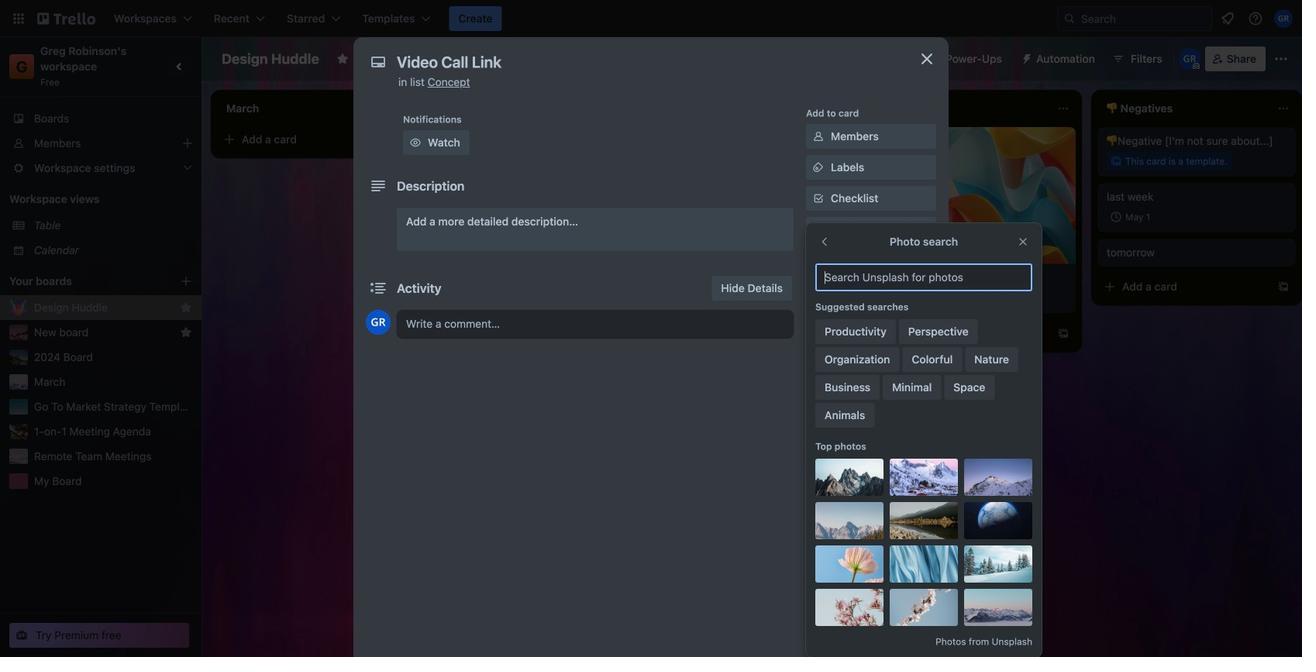 Task type: locate. For each thing, give the bounding box(es) containing it.
close dialog image
[[918, 50, 936, 68]]

0 vertical spatial create from template… image
[[397, 133, 409, 146]]

0 horizontal spatial create from template… image
[[617, 305, 629, 318]]

1 horizontal spatial create from template… image
[[1278, 281, 1290, 293]]

greg robinson (gregrobinson96) image down search field
[[1179, 48, 1201, 70]]

Write a comment text field
[[397, 310, 794, 338]]

Search Unsplash for photos text field
[[816, 264, 1033, 291]]

None checkbox
[[1107, 208, 1155, 226]]

1 vertical spatial starred icon image
[[180, 326, 192, 339]]

your boards with 8 items element
[[9, 272, 157, 291]]

2 starred icon image from the top
[[180, 326, 192, 339]]

create from template… image
[[397, 133, 409, 146], [1278, 281, 1290, 293]]

create from template… image
[[837, 271, 850, 284], [617, 305, 629, 318], [1057, 328, 1070, 340]]

1 sm image from the top
[[811, 129, 826, 144]]

None text field
[[389, 48, 901, 76]]

2 vertical spatial create from template… image
[[1057, 328, 1070, 340]]

1 vertical spatial greg robinson (gregrobinson96) image
[[1179, 48, 1201, 70]]

greg robinson (gregrobinson96) image
[[366, 310, 391, 335]]

1 vertical spatial create from template… image
[[617, 305, 629, 318]]

sm image
[[1015, 47, 1037, 68], [408, 135, 423, 150], [811, 160, 826, 175], [811, 533, 826, 549]]

greg robinson (gregrobinson96) image
[[1274, 9, 1293, 28], [1179, 48, 1201, 70]]

board image
[[500, 52, 513, 64]]

search image
[[1064, 12, 1076, 25]]

0 vertical spatial starred icon image
[[180, 302, 192, 314]]

1 horizontal spatial greg robinson (gregrobinson96) image
[[1274, 9, 1293, 28]]

4 sm image from the top
[[811, 564, 826, 580]]

primary element
[[0, 0, 1302, 37]]

0 notifications image
[[1219, 9, 1237, 28]]

Search field
[[1076, 8, 1212, 29]]

0 vertical spatial create from template… image
[[837, 271, 850, 284]]

1 starred icon image from the top
[[180, 302, 192, 314]]

greg robinson (gregrobinson96) image right open information menu "icon"
[[1274, 9, 1293, 28]]

starred icon image
[[180, 302, 192, 314], [180, 326, 192, 339]]

sm image
[[811, 129, 826, 144], [811, 284, 826, 299], [811, 502, 826, 518], [811, 564, 826, 580], [811, 602, 826, 618]]

1 horizontal spatial create from template… image
[[837, 271, 850, 284]]

5 sm image from the top
[[811, 602, 826, 618]]



Task type: describe. For each thing, give the bounding box(es) containing it.
0 horizontal spatial create from template… image
[[397, 133, 409, 146]]

1 vertical spatial create from template… image
[[1278, 281, 1290, 293]]

star or unstar board image
[[336, 53, 349, 65]]

0 vertical spatial greg robinson (gregrobinson96) image
[[1274, 9, 1293, 28]]

3 sm image from the top
[[811, 502, 826, 518]]

0 horizontal spatial greg robinson (gregrobinson96) image
[[1179, 48, 1201, 70]]

add board image
[[180, 275, 192, 288]]

2 horizontal spatial create from template… image
[[1057, 328, 1070, 340]]

Board name text field
[[214, 47, 327, 71]]

open information menu image
[[1248, 11, 1264, 26]]

show menu image
[[1274, 51, 1289, 67]]

2 sm image from the top
[[811, 284, 826, 299]]



Task type: vqa. For each thing, say whether or not it's contained in the screenshot.
Create from template… image
yes



